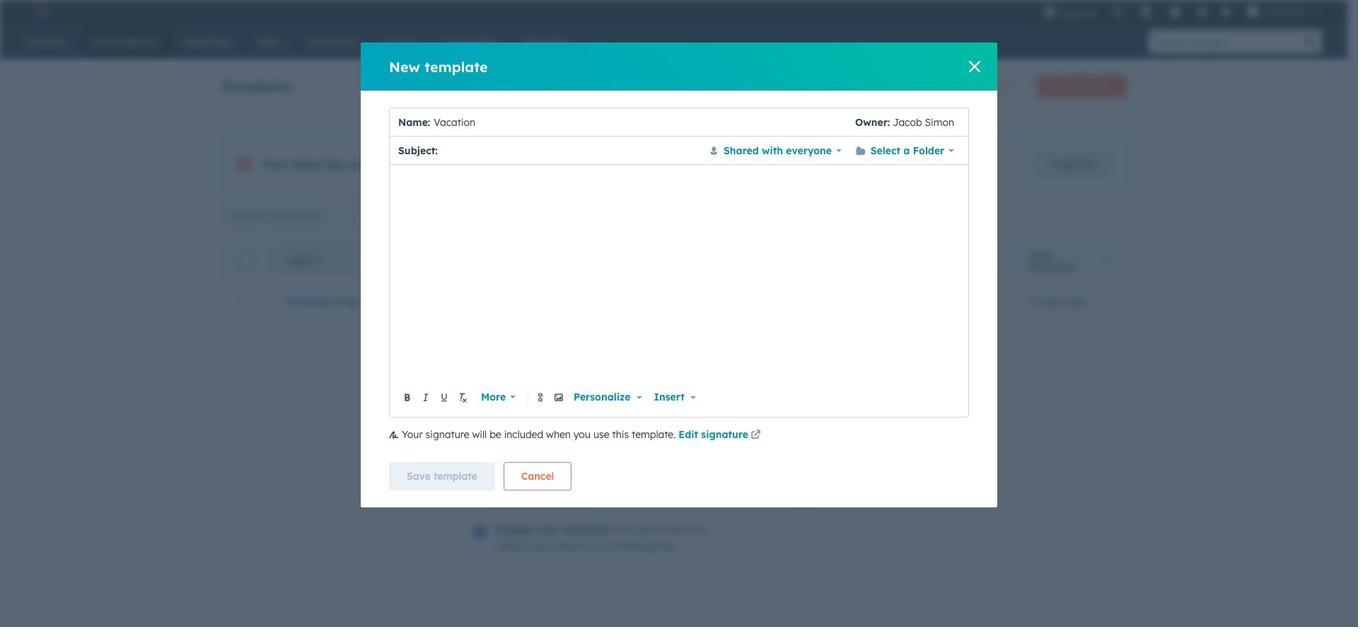 Task type: locate. For each thing, give the bounding box(es) containing it.
menu
[[1037, 0, 1331, 23]]

ascending sort. press to sort descending. image
[[318, 256, 323, 265]]

None text field
[[431, 108, 856, 136], [441, 142, 699, 159], [431, 108, 856, 136], [441, 142, 699, 159]]

ascending sort. press to sort descending. element
[[318, 256, 323, 268]]

Search HubSpot search field
[[1149, 30, 1299, 54]]

Search search field
[[221, 202, 393, 230]]

1 link opens in a new window image from the top
[[751, 428, 761, 444]]

None text field
[[399, 173, 960, 386]]

press to sort. image
[[1104, 256, 1109, 265]]

press to sort. element
[[1104, 256, 1109, 268]]

link opens in a new window image
[[751, 428, 761, 444], [751, 430, 761, 441]]

dialog
[[361, 42, 998, 507]]

marketplaces image
[[1140, 6, 1153, 19]]

jacob simon image
[[1247, 5, 1260, 18]]

2 link opens in a new window image from the top
[[751, 430, 761, 441]]

banner
[[221, 71, 1127, 98]]

close image
[[970, 61, 981, 72]]



Task type: vqa. For each thing, say whether or not it's contained in the screenshot.
banner
yes



